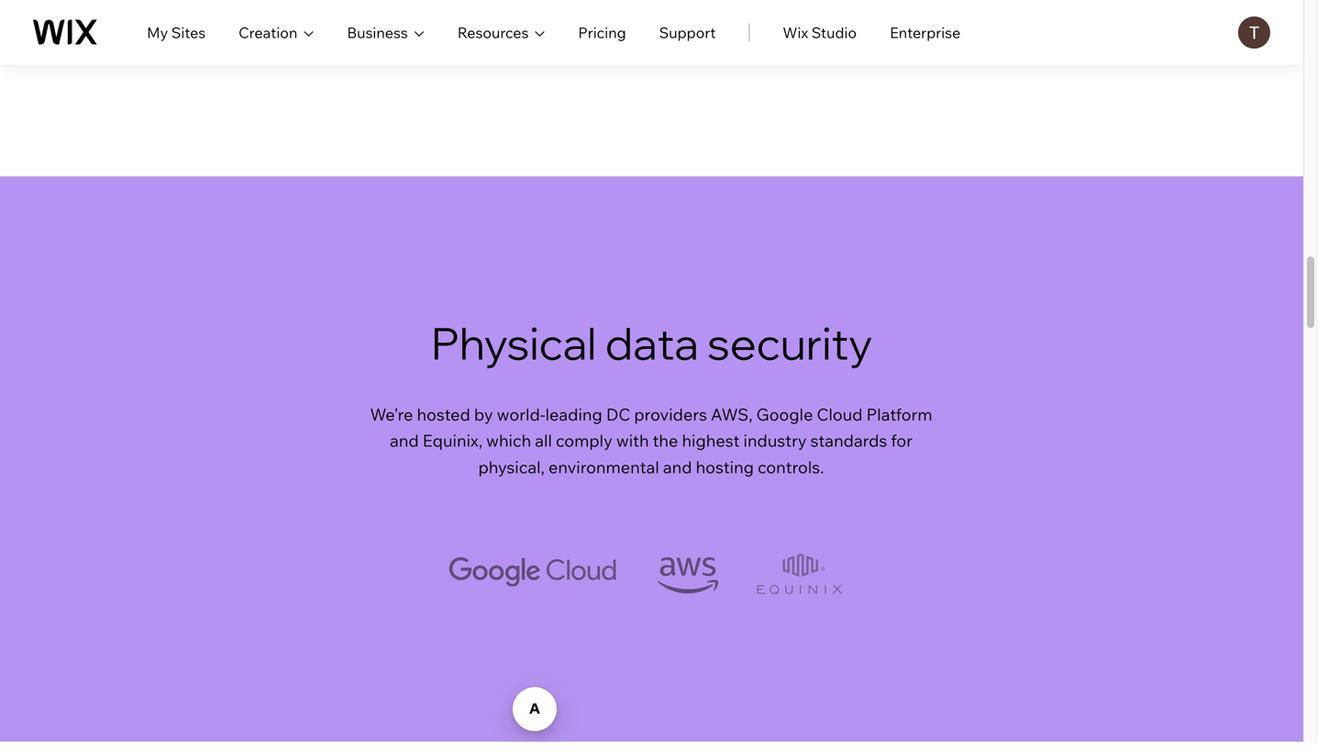 Task type: vqa. For each thing, say whether or not it's contained in the screenshot.
leading
yes



Task type: locate. For each thing, give the bounding box(es) containing it.
1 vertical spatial and
[[663, 457, 692, 478]]

google
[[756, 404, 813, 425]]

all
[[535, 431, 552, 451]]

world-
[[497, 404, 545, 425]]

and down the on the bottom of the page
[[663, 457, 692, 478]]

platform
[[866, 404, 932, 425]]

profile image image
[[1238, 17, 1270, 49]]

0 vertical spatial and
[[390, 431, 419, 451]]

business
[[347, 23, 408, 42]]

a.w.s. official logo. image
[[657, 558, 719, 594]]

1 horizontal spatial and
[[663, 457, 692, 478]]

and
[[390, 431, 419, 451], [663, 457, 692, 478]]

for
[[891, 431, 913, 451]]

enterprise
[[890, 23, 961, 42]]

wix studio
[[783, 23, 857, 42]]

equinix,
[[423, 431, 482, 451]]

security
[[707, 316, 872, 371]]

industry
[[743, 431, 807, 451]]

support link
[[659, 22, 716, 44]]

sites
[[171, 23, 206, 42]]

wix studio link
[[783, 22, 857, 44]]

google cloud official logo. image
[[449, 558, 616, 587]]

0 horizontal spatial and
[[390, 431, 419, 451]]

leading
[[545, 404, 602, 425]]

resources button
[[457, 22, 545, 44]]

creation
[[239, 23, 297, 42]]

physical,
[[478, 457, 545, 478]]

and down we're
[[390, 431, 419, 451]]

creation button
[[239, 22, 314, 44]]

resources
[[457, 23, 529, 42]]



Task type: describe. For each thing, give the bounding box(es) containing it.
wix
[[783, 23, 808, 42]]

my sites
[[147, 23, 206, 42]]

nine official icons for wix's compliance certifications mentioned in the description of this section: soc 2 type 2; pci dss level 1; iso 27001, 27017, 27018, and 27701; gdpr, ccpa and lgpd. image
[[654, 0, 1161, 40]]

my sites link
[[147, 22, 206, 44]]

which
[[486, 431, 531, 451]]

aws,
[[711, 404, 753, 425]]

support
[[659, 23, 716, 42]]

pricing
[[578, 23, 626, 42]]

dc
[[606, 404, 630, 425]]

the
[[653, 431, 678, 451]]

providers
[[634, 404, 707, 425]]

cloud
[[817, 404, 863, 425]]

environmental
[[548, 457, 659, 478]]

hosted
[[417, 404, 470, 425]]

comply
[[556, 431, 612, 451]]

by
[[474, 404, 493, 425]]

controls.
[[758, 457, 824, 478]]

with
[[616, 431, 649, 451]]

enterprise link
[[890, 22, 961, 44]]

hosting
[[696, 457, 754, 478]]

highest
[[682, 431, 740, 451]]

we're
[[370, 404, 413, 425]]

physical data security
[[431, 316, 872, 371]]

standards
[[810, 431, 887, 451]]

pricing link
[[578, 22, 626, 44]]

we're hosted by world-leading dc providers aws, google cloud platform and equinix, which all comply with the highest industry standards for physical, environmental and hosting controls.
[[370, 404, 932, 478]]

studio
[[811, 23, 857, 42]]

equinix official logo. image
[[757, 554, 842, 595]]

data
[[605, 316, 699, 371]]

physical
[[431, 316, 597, 371]]

my
[[147, 23, 168, 42]]

business button
[[347, 22, 424, 44]]



